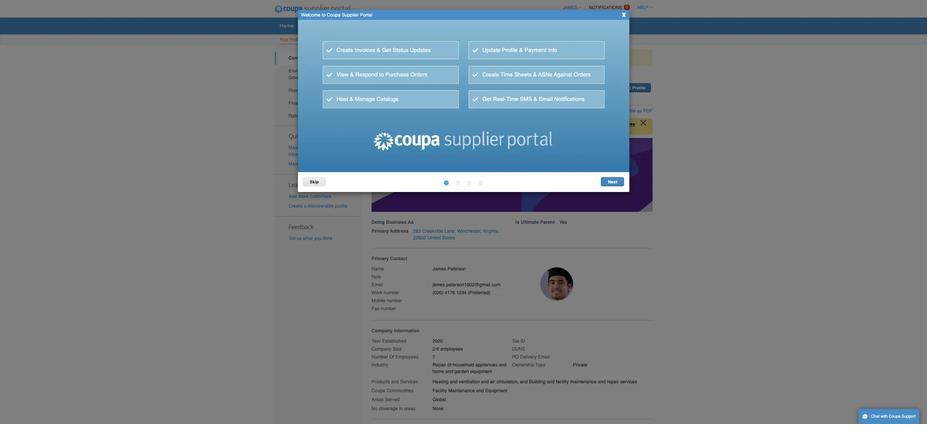 Task type: describe. For each thing, give the bounding box(es) containing it.
and up coupa commodities
[[391, 379, 399, 385]]

facility
[[433, 388, 447, 394]]

areas
[[372, 397, 384, 403]]

background image
[[372, 138, 653, 212]]

create a discoverable profile link
[[289, 204, 348, 209]]

registration
[[467, 122, 491, 127]]

tell us what you think
[[289, 236, 333, 241]]

1 horizontal spatial james
[[433, 266, 446, 272]]

coupa inside coupa verified link
[[310, 37, 323, 42]]

james inside banner
[[405, 81, 432, 91]]

7
[[433, 355, 435, 360]]

you inside button
[[314, 236, 322, 241]]

garden
[[455, 369, 469, 374]]

you inside james peterson banner
[[401, 122, 409, 127]]

fax
[[372, 306, 379, 312]]

download
[[601, 108, 621, 114]]

and left facility
[[547, 379, 555, 385]]

283 creekside lane, winchester, virginia, 22602 united states link
[[413, 229, 500, 241]]

& inside environmental, social, governance & diversity
[[315, 75, 318, 80]]

profile up haven't
[[507, 108, 521, 114]]

manage for manage legal entities
[[289, 161, 305, 167]]

home
[[433, 369, 444, 374]]

about 1 hour ago
[[577, 93, 609, 98]]

for
[[543, 55, 549, 60]]

ratings & references link
[[275, 110, 362, 122]]

setup
[[610, 22, 624, 29]]

coupa commodities
[[372, 388, 414, 394]]

1 vertical spatial time
[[506, 96, 519, 102]]

doing
[[372, 220, 385, 225]]

chat with coupa support
[[871, 415, 916, 419]]

quick links
[[289, 132, 318, 140]]

haven't
[[500, 122, 515, 127]]

email for get real-time sms & email notifications
[[539, 96, 553, 102]]

as
[[637, 108, 642, 114]]

complete for complete your profile to get discovered by coupa buyers that are looking for items in your category.
[[392, 55, 412, 60]]

chat with coupa support button
[[859, 409, 920, 425]]

view
[[337, 71, 349, 78]]

doing business as
[[372, 220, 414, 225]]

create for create time sheets & asns against orders
[[483, 71, 499, 78]]

add more customers link
[[289, 194, 331, 199]]

create time sheets & asns against orders
[[483, 71, 591, 78]]

notifications
[[554, 96, 585, 102]]

manage legal entities
[[289, 161, 332, 167]]

& right risk
[[299, 88, 302, 93]]

compliance
[[303, 88, 328, 93]]

0 horizontal spatial catalogs
[[377, 96, 399, 102]]

james peterson banner
[[369, 73, 660, 249]]

in inside alert
[[562, 55, 566, 60]]

& right ratings
[[306, 113, 309, 119]]

commodities
[[387, 388, 414, 394]]

profile inside profile link
[[304, 22, 319, 29]]

primary for primary address
[[372, 229, 389, 234]]

po
[[512, 355, 519, 360]]

none
[[433, 406, 444, 412]]

& right view
[[350, 71, 354, 78]]

business inside james peterson banner
[[386, 220, 407, 225]]

products and services
[[372, 379, 418, 385]]

business performance link
[[485, 21, 545, 31]]

ultimate
[[521, 220, 539, 225]]

profile inside your profile link
[[290, 37, 302, 42]]

references
[[310, 113, 334, 119]]

buyers
[[495, 55, 509, 60]]

complete for complete process
[[598, 122, 617, 127]]

1 horizontal spatial catalogs
[[459, 22, 479, 29]]

discoverable
[[308, 204, 334, 209]]

duns
[[512, 347, 525, 352]]

& left "asns"
[[533, 71, 537, 78]]

update profile & payment info
[[483, 47, 557, 53]]

maintenance
[[570, 379, 597, 385]]

items
[[550, 55, 561, 60]]

1 horizontal spatial orders
[[411, 71, 428, 78]]

payment
[[307, 145, 324, 150]]

manage payment information
[[289, 145, 324, 157]]

number for mobile number fax number
[[387, 298, 402, 304]]

number
[[372, 355, 388, 360]]

add-ons
[[581, 22, 600, 29]]

primary for primary contact
[[372, 256, 389, 261]]

united
[[427, 235, 441, 241]]

equipment
[[470, 369, 492, 374]]

verified inside james peterson banner
[[451, 122, 466, 127]]

financial
[[289, 101, 307, 106]]

profile left progress
[[537, 76, 550, 81]]

tax id duns po delivery email
[[512, 339, 550, 360]]

mobile
[[372, 298, 385, 304]]

9
[[437, 347, 439, 352]]

coupa up "areas" on the left
[[372, 388, 385, 394]]

download profile as pdf button
[[601, 108, 653, 114]]

& left status
[[377, 47, 381, 53]]

catalogs link
[[455, 21, 484, 31]]

2020
[[433, 339, 443, 344]]

and left air at the bottom right
[[481, 379, 489, 385]]

environmental, social, governance & diversity
[[289, 68, 337, 80]]

no coverage in areas
[[372, 406, 416, 412]]

your
[[280, 37, 288, 42]]

areas served
[[372, 397, 400, 403]]

2 horizontal spatial orders
[[574, 71, 591, 78]]

we
[[377, 122, 383, 127]]

support
[[902, 415, 916, 419]]

equipment
[[485, 388, 507, 394]]

close image
[[641, 120, 646, 126]]

1 horizontal spatial sheets
[[514, 71, 532, 78]]

preview
[[522, 108, 538, 114]]

complete your profile to get discovered by coupa buyers that are looking for items in your category.
[[392, 55, 596, 60]]

asn
[[411, 22, 421, 29]]

private
[[573, 363, 588, 368]]

(preferred)
[[468, 290, 490, 296]]

and up maintenance on the bottom of the page
[[450, 379, 458, 385]]

we noticed you started your coupa verified registration but haven't finished.
[[377, 122, 534, 127]]

profile preview
[[507, 108, 538, 114]]

email for tax id duns po delivery email
[[538, 355, 550, 360]]

name
[[372, 266, 384, 272]]

0 vertical spatial manage
[[355, 96, 375, 102]]

22602
[[413, 235, 426, 241]]

primary contact
[[372, 256, 408, 261]]

copy profile url button
[[548, 108, 583, 114]]

coupa up "orders" link
[[327, 12, 341, 18]]

and left the 'repair'
[[598, 379, 606, 385]]

business performance
[[489, 22, 541, 29]]

283 creekside lane, winchester, virginia, 22602 united states
[[413, 229, 500, 241]]

29%
[[600, 84, 609, 89]]

0 horizontal spatial in
[[399, 406, 403, 412]]

employees
[[396, 355, 419, 360]]

parent
[[540, 220, 555, 225]]

peterson inside banner
[[435, 81, 472, 91]]

verified inside coupa verified link
[[324, 37, 339, 42]]



Task type: locate. For each thing, give the bounding box(es) containing it.
services
[[620, 379, 637, 385]]

0 vertical spatial time
[[501, 71, 513, 78]]

profile right your
[[290, 37, 302, 42]]

email inside tax id duns po delivery email
[[538, 355, 550, 360]]

finished.
[[516, 122, 534, 127]]

profile left "as"
[[623, 108, 636, 114]]

complete down status
[[392, 55, 412, 60]]

1 horizontal spatial you
[[401, 122, 409, 127]]

url
[[574, 108, 583, 114]]

1 horizontal spatial invoices
[[431, 22, 449, 29]]

1 vertical spatial verified
[[451, 122, 466, 127]]

2 vertical spatial email
[[538, 355, 550, 360]]

& up are
[[519, 47, 523, 53]]

verified left registration
[[451, 122, 466, 127]]

company up "year" on the bottom of the page
[[372, 328, 393, 334]]

role
[[372, 274, 381, 280]]

type
[[536, 363, 546, 368]]

your right started on the top of the page
[[425, 122, 435, 127]]

areas
[[404, 406, 416, 412]]

create down the complete your profile to get discovered by coupa buyers that are looking for items in your category.
[[483, 71, 499, 78]]

profile down 'welcome'
[[304, 22, 319, 29]]

2 primary from the top
[[372, 256, 389, 261]]

you left started on the top of the page
[[401, 122, 409, 127]]

in left areas at the bottom of page
[[399, 406, 403, 412]]

peterson down discovered
[[435, 81, 472, 91]]

to left get
[[437, 55, 441, 60]]

download profile as pdf
[[601, 108, 653, 114]]

james peterson up james.peterson1902@gmail.com
[[433, 266, 466, 272]]

your down the updates
[[413, 55, 422, 60]]

2 vertical spatial profile
[[335, 204, 348, 209]]

edit profile link
[[618, 83, 651, 93]]

tax
[[512, 339, 519, 344]]

0 horizontal spatial orders
[[329, 22, 345, 29]]

number up the mobile number fax number
[[384, 290, 399, 296]]

company for company size
[[372, 347, 392, 352]]

products
[[372, 379, 390, 385]]

to
[[322, 12, 326, 18], [437, 55, 441, 60], [379, 71, 384, 78]]

coupa verified link
[[310, 36, 339, 44]]

profile right discoverable
[[335, 204, 348, 209]]

james
[[405, 81, 432, 91], [433, 266, 446, 272]]

1 primary from the top
[[372, 229, 389, 234]]

maintenance
[[448, 388, 475, 394]]

0 vertical spatial get
[[382, 47, 391, 53]]

established
[[382, 339, 406, 344]]

1 vertical spatial james
[[433, 266, 446, 272]]

primary inside james peterson banner
[[372, 229, 389, 234]]

asns
[[538, 71, 552, 78]]

profile inside copy profile url button
[[560, 108, 572, 114]]

about
[[577, 93, 587, 98]]

0 horizontal spatial your
[[413, 55, 422, 60]]

social,
[[321, 68, 335, 74]]

time left sms
[[506, 96, 519, 102]]

0 vertical spatial complete
[[392, 55, 412, 60]]

create left a
[[289, 204, 303, 209]]

0 horizontal spatial create
[[289, 204, 303, 209]]

asn link
[[407, 21, 425, 31]]

0 vertical spatial in
[[562, 55, 566, 60]]

profile left url
[[560, 108, 572, 114]]

1 vertical spatial to
[[437, 55, 441, 60]]

manage inside manage payment information
[[289, 145, 305, 150]]

1 vertical spatial number
[[387, 298, 402, 304]]

no
[[372, 406, 378, 412]]

complete your profile to get discovered by coupa buyers that are looking for items in your category. alert
[[372, 49, 653, 66]]

create for create invoices & get status updates
[[337, 47, 353, 53]]

1 vertical spatial in
[[399, 406, 403, 412]]

1
[[589, 93, 591, 98]]

1 vertical spatial james peterson
[[433, 266, 466, 272]]

with
[[881, 415, 888, 419]]

1 horizontal spatial profile
[[423, 55, 436, 60]]

0 vertical spatial number
[[384, 290, 399, 296]]

catalogs
[[459, 22, 479, 29], [377, 96, 399, 102]]

host & manage catalogs
[[337, 96, 399, 102]]

0 horizontal spatial complete
[[392, 55, 412, 60]]

entities
[[318, 161, 332, 167]]

that
[[510, 55, 518, 60]]

financial performance
[[289, 101, 335, 106]]

us
[[297, 236, 302, 241]]

2 vertical spatial number
[[381, 306, 396, 312]]

1 horizontal spatial to
[[379, 71, 384, 78]]

1 vertical spatial sheets
[[514, 71, 532, 78]]

number for work number
[[384, 290, 399, 296]]

1 vertical spatial manage
[[289, 145, 305, 150]]

peterson up james.peterson1902@gmail.com
[[448, 266, 466, 272]]

1 vertical spatial create
[[483, 71, 499, 78]]

1 vertical spatial profile
[[560, 108, 572, 114]]

orders down welcome to coupa supplier portal
[[329, 22, 345, 29]]

year
[[372, 339, 381, 344]]

0 horizontal spatial performance
[[308, 101, 335, 106]]

to for complete your profile to get discovered by coupa buyers that are looking for items in your category.
[[437, 55, 441, 60]]

(020)
[[433, 290, 443, 296]]

setup link
[[606, 21, 628, 31]]

coupa inside complete your profile to get discovered by coupa buyers that are looking for items in your category. alert
[[480, 55, 494, 60]]

2 horizontal spatial to
[[437, 55, 441, 60]]

coupa inside james peterson banner
[[436, 122, 449, 127]]

james peterson down get
[[405, 81, 472, 91]]

profile up social,
[[311, 55, 325, 61]]

manage right host
[[355, 96, 375, 102]]

0 vertical spatial james
[[405, 81, 432, 91]]

company size
[[372, 347, 402, 352]]

manage down information on the left top of page
[[289, 161, 305, 167]]

& right host
[[350, 96, 353, 102]]

company up number
[[372, 347, 392, 352]]

1 vertical spatial performance
[[308, 101, 335, 106]]

0 horizontal spatial sheets
[[386, 22, 401, 29]]

1 vertical spatial get
[[483, 96, 492, 102]]

coupa inside chat with coupa support button
[[889, 415, 901, 419]]

2 horizontal spatial your
[[567, 55, 576, 60]]

1 horizontal spatial in
[[562, 55, 566, 60]]

0 vertical spatial you
[[401, 122, 409, 127]]

get left status
[[382, 47, 391, 53]]

performance for business performance
[[511, 22, 541, 29]]

performance up update profile & payment info on the right top of page
[[511, 22, 541, 29]]

to inside alert
[[437, 55, 441, 60]]

business up address
[[386, 220, 407, 225]]

repair
[[607, 379, 619, 385]]

complete down download
[[598, 122, 617, 127]]

hour
[[592, 93, 601, 98]]

2 vertical spatial to
[[379, 71, 384, 78]]

0 vertical spatial james peterson
[[405, 81, 472, 91]]

x button
[[622, 10, 626, 18]]

delivery
[[520, 355, 537, 360]]

profile down the updates
[[423, 55, 436, 60]]

heating
[[433, 379, 449, 385]]

profile
[[304, 22, 319, 29], [290, 37, 302, 42], [502, 47, 518, 53], [311, 55, 325, 61], [537, 76, 550, 81], [632, 86, 646, 91], [507, 108, 521, 114], [623, 108, 636, 114]]

primary contact image
[[540, 268, 573, 301]]

time down buyers on the top
[[501, 71, 513, 78]]

primary down doing
[[372, 229, 389, 234]]

0 horizontal spatial you
[[314, 236, 322, 241]]

complete inside james peterson banner
[[598, 122, 617, 127]]

verified down "orders" link
[[324, 37, 339, 42]]

0 vertical spatial business
[[489, 22, 510, 29]]

coupa right the with
[[889, 415, 901, 419]]

2 horizontal spatial profile
[[560, 108, 572, 114]]

james peterson
[[405, 81, 472, 91], [433, 266, 466, 272]]

profile up that
[[502, 47, 518, 53]]

james up (020)
[[433, 266, 446, 272]]

profile inside "download profile as pdf" button
[[623, 108, 636, 114]]

learning center
[[289, 181, 330, 189]]

james peterson image
[[372, 73, 398, 100]]

1 vertical spatial you
[[314, 236, 322, 241]]

1 vertical spatial email
[[372, 282, 383, 288]]

0 vertical spatial peterson
[[435, 81, 472, 91]]

profile inside company profile link
[[311, 55, 325, 61]]

but
[[492, 122, 499, 127]]

1 vertical spatial peterson
[[448, 266, 466, 272]]

0 vertical spatial performance
[[511, 22, 541, 29]]

2 vertical spatial company
[[372, 347, 392, 352]]

email up work
[[372, 282, 383, 288]]

0 vertical spatial verified
[[324, 37, 339, 42]]

1 horizontal spatial business
[[489, 22, 510, 29]]

1 vertical spatial company
[[372, 328, 393, 334]]

in right items
[[562, 55, 566, 60]]

x
[[622, 10, 626, 18]]

1 vertical spatial complete
[[598, 122, 617, 127]]

ratings
[[289, 113, 304, 119]]

noticed
[[385, 122, 400, 127]]

1 vertical spatial catalogs
[[377, 96, 399, 102]]

company up environmental,
[[289, 55, 310, 61]]

orders right purchase
[[411, 71, 428, 78]]

profile
[[423, 55, 436, 60], [560, 108, 572, 114], [335, 204, 348, 209]]

1 vertical spatial invoices
[[355, 47, 375, 53]]

performance for financial performance
[[308, 101, 335, 106]]

2 vertical spatial create
[[289, 204, 303, 209]]

invoices up respond
[[355, 47, 375, 53]]

0 vertical spatial to
[[322, 12, 326, 18]]

number down work number
[[387, 298, 402, 304]]

0 vertical spatial profile
[[423, 55, 436, 60]]

1 horizontal spatial verified
[[451, 122, 466, 127]]

catalogs right invoices link
[[459, 22, 479, 29]]

invoices
[[431, 22, 449, 29], [355, 47, 375, 53]]

james peterson inside banner
[[405, 81, 472, 91]]

a
[[304, 204, 306, 209]]

james down purchase
[[405, 81, 432, 91]]

manage for manage payment information
[[289, 145, 305, 150]]

get
[[382, 47, 391, 53], [483, 96, 492, 102]]

to right respond
[[379, 71, 384, 78]]

coupa supplier portal image
[[270, 1, 355, 18]]

you
[[401, 122, 409, 127], [314, 236, 322, 241]]

coupa down update
[[480, 55, 494, 60]]

home link
[[275, 21, 298, 31]]

0 vertical spatial invoices
[[431, 22, 449, 29]]

company profile link
[[275, 52, 362, 65]]

circulation,
[[497, 379, 519, 385]]

to for view & respond to purchase orders
[[379, 71, 384, 78]]

& right sms
[[534, 96, 537, 102]]

orders link
[[324, 21, 349, 31]]

primary up name
[[372, 256, 389, 261]]

updates
[[410, 47, 431, 53]]

and down of
[[446, 369, 453, 374]]

0 vertical spatial primary
[[372, 229, 389, 234]]

performance
[[511, 22, 541, 29], [308, 101, 335, 106]]

0 horizontal spatial to
[[322, 12, 326, 18]]

sourcing link
[[547, 21, 576, 31]]

ago
[[602, 93, 609, 98]]

company for company information
[[372, 328, 393, 334]]

performance up "references"
[[308, 101, 335, 106]]

0 horizontal spatial verified
[[324, 37, 339, 42]]

coupa down profile link
[[310, 37, 323, 42]]

1 horizontal spatial performance
[[511, 22, 541, 29]]

real-
[[493, 96, 506, 102]]

yes
[[559, 220, 567, 225]]

welcome to coupa supplier portal
[[301, 12, 372, 18]]

winchester,
[[457, 229, 482, 234]]

tell
[[289, 236, 296, 241]]

creekside
[[422, 229, 443, 234]]

283
[[413, 229, 421, 234]]

edit
[[623, 86, 631, 91]]

your left category.
[[567, 55, 576, 60]]

invoices right 'asn' on the top left
[[431, 22, 449, 29]]

catalogs down view & respond to purchase orders
[[377, 96, 399, 102]]

0 vertical spatial create
[[337, 47, 353, 53]]

0 vertical spatial company
[[289, 55, 310, 61]]

manage legal entities link
[[289, 161, 332, 167]]

add more customers
[[289, 194, 331, 199]]

and right appliances
[[499, 363, 507, 368]]

complete
[[392, 55, 412, 60], [598, 122, 617, 127]]

to right 'welcome'
[[322, 12, 326, 18]]

sms
[[520, 96, 532, 102]]

1 horizontal spatial your
[[425, 122, 435, 127]]

business up update
[[489, 22, 510, 29]]

1 vertical spatial primary
[[372, 256, 389, 261]]

manage up information on the left top of page
[[289, 145, 305, 150]]

& left diversity
[[315, 75, 318, 80]]

0 horizontal spatial business
[[386, 220, 407, 225]]

process
[[619, 122, 635, 127]]

complete inside alert
[[392, 55, 412, 60]]

sheets down are
[[514, 71, 532, 78]]

create for create a discoverable profile
[[289, 204, 303, 209]]

household
[[453, 363, 474, 368]]

number down the mobile
[[381, 306, 396, 312]]

you left think
[[314, 236, 322, 241]]

company for company profile
[[289, 55, 310, 61]]

coupa right started on the top of the page
[[436, 122, 449, 127]]

updated
[[555, 93, 573, 98]]

mobile number fax number
[[372, 298, 402, 312]]

information
[[394, 328, 420, 334]]

email up type
[[538, 355, 550, 360]]

started
[[410, 122, 424, 127]]

1 horizontal spatial create
[[337, 47, 353, 53]]

0 vertical spatial email
[[539, 96, 553, 102]]

profile link
[[299, 21, 323, 31]]

in
[[562, 55, 566, 60], [399, 406, 403, 412]]

email up the copy
[[539, 96, 553, 102]]

create down coupa verified link
[[337, 47, 353, 53]]

orders down category.
[[574, 71, 591, 78]]

last
[[545, 93, 554, 98]]

update
[[483, 47, 501, 53]]

ons
[[592, 22, 600, 29]]

pdf
[[643, 108, 653, 114]]

risk & compliance link
[[275, 84, 362, 97]]

0 horizontal spatial get
[[382, 47, 391, 53]]

2 vertical spatial manage
[[289, 161, 305, 167]]

and left building
[[520, 379, 528, 385]]

profile inside "edit profile" link
[[632, 86, 646, 91]]

and down ventilation
[[476, 388, 484, 394]]

get left real-
[[483, 96, 492, 102]]

sheets left 'asn' on the top left
[[386, 22, 401, 29]]

1 vertical spatial business
[[386, 220, 407, 225]]

2 horizontal spatial create
[[483, 71, 499, 78]]

0 horizontal spatial invoices
[[355, 47, 375, 53]]

1 horizontal spatial complete
[[598, 122, 617, 127]]

profile right edit
[[632, 86, 646, 91]]

0 vertical spatial catalogs
[[459, 22, 479, 29]]

0 horizontal spatial profile
[[335, 204, 348, 209]]

james.peterson1902@gmail.com
[[433, 282, 501, 288]]

1 horizontal spatial get
[[483, 96, 492, 102]]

ownership type
[[512, 363, 546, 368]]

add-ons link
[[577, 21, 605, 31]]

contact
[[390, 256, 408, 261]]

your inside james peterson banner
[[425, 122, 435, 127]]

profile inside complete your profile to get discovered by coupa buyers that are looking for items in your category. alert
[[423, 55, 436, 60]]

0 horizontal spatial james
[[405, 81, 432, 91]]

0 vertical spatial sheets
[[386, 22, 401, 29]]



Task type: vqa. For each thing, say whether or not it's contained in the screenshot.


